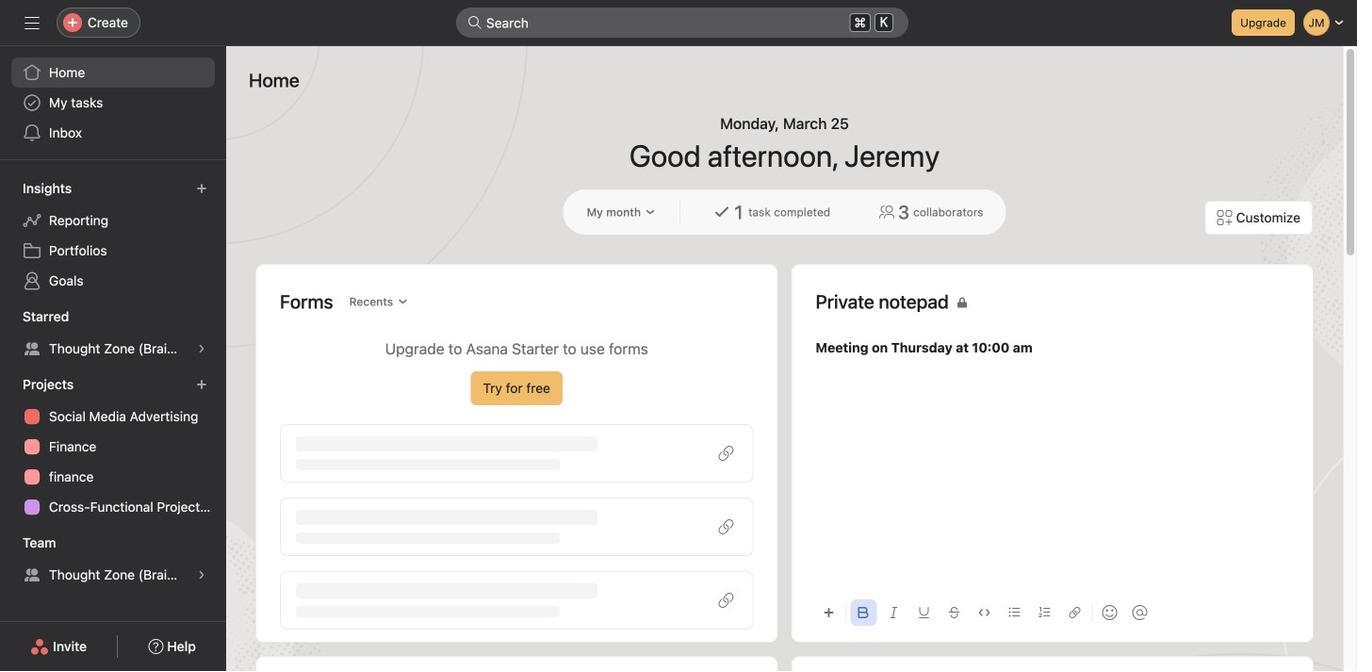 Task type: vqa. For each thing, say whether or not it's contained in the screenshot.
Search button on the top
no



Task type: describe. For each thing, give the bounding box(es) containing it.
numbered list image
[[1040, 607, 1051, 619]]

insights element
[[0, 172, 226, 300]]

strikethrough image
[[949, 607, 960, 619]]

at mention image
[[1133, 605, 1148, 620]]

underline image
[[919, 607, 930, 619]]

code image
[[979, 607, 991, 619]]

insert an object image
[[824, 607, 835, 619]]

projects element
[[0, 368, 226, 526]]

link image
[[1070, 607, 1081, 619]]

bulleted list image
[[1009, 607, 1021, 619]]

Search tasks, projects, and more text field
[[456, 8, 909, 38]]

italics image
[[889, 607, 900, 619]]

bold image
[[859, 607, 870, 619]]

emoji image
[[1103, 605, 1118, 620]]



Task type: locate. For each thing, give the bounding box(es) containing it.
global element
[[0, 46, 226, 159]]

2 see details, thought zone (brainstorm space) image from the top
[[196, 570, 207, 581]]

see details, thought zone (brainstorm space) image inside the starred element
[[196, 343, 207, 355]]

1 vertical spatial see details, thought zone (brainstorm space) image
[[196, 570, 207, 581]]

starred element
[[0, 300, 226, 368]]

1 see details, thought zone (brainstorm space) image from the top
[[196, 343, 207, 355]]

see details, thought zone (brainstorm space) image for the starred element
[[196, 343, 207, 355]]

prominent image
[[468, 15, 483, 30]]

see details, thought zone (brainstorm space) image
[[196, 343, 207, 355], [196, 570, 207, 581]]

see details, thought zone (brainstorm space) image for teams element
[[196, 570, 207, 581]]

new project or portfolio image
[[196, 379, 207, 390]]

see details, thought zone (brainstorm space) image inside teams element
[[196, 570, 207, 581]]

hide sidebar image
[[25, 15, 40, 30]]

toolbar
[[816, 591, 1290, 634]]

new insights image
[[196, 183, 207, 194]]

None field
[[456, 8, 909, 38]]

0 vertical spatial see details, thought zone (brainstorm space) image
[[196, 343, 207, 355]]

teams element
[[0, 526, 226, 594]]



